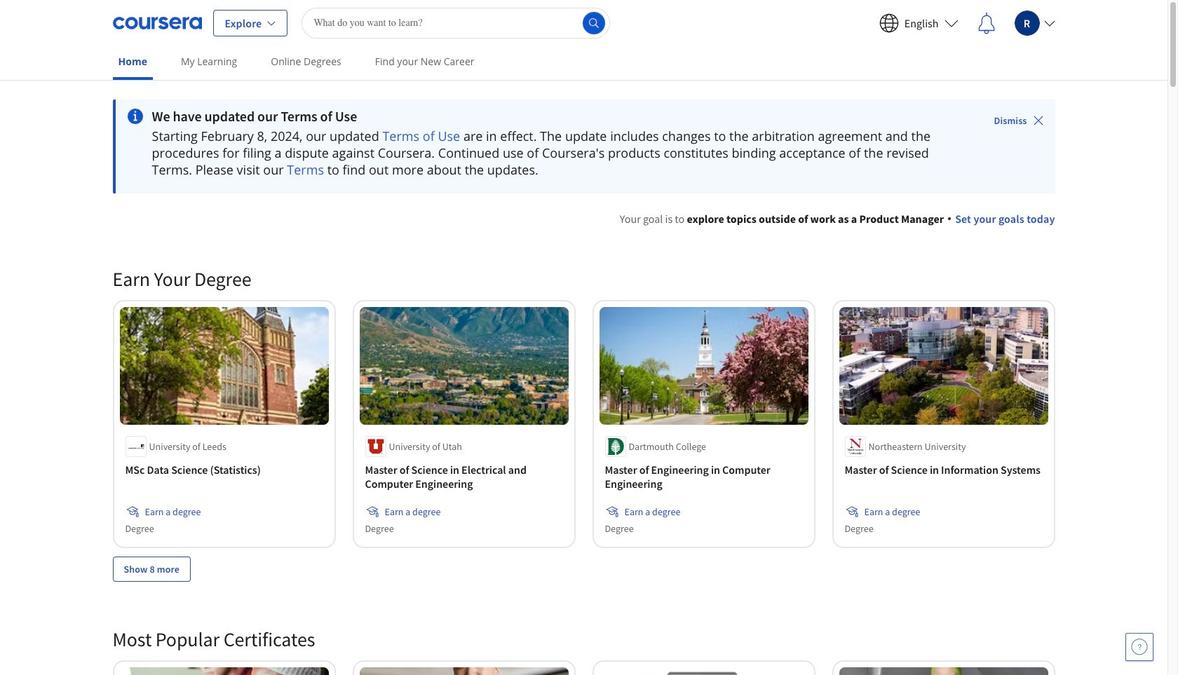Task type: vqa. For each thing, say whether or not it's contained in the screenshot.
search field
yes



Task type: locate. For each thing, give the bounding box(es) containing it.
main content
[[0, 82, 1168, 676]]

help center image
[[1132, 639, 1149, 656]]

information: we have updated our terms of use element
[[152, 108, 955, 125]]

coursera image
[[113, 12, 202, 34]]

None search field
[[302, 7, 611, 38]]



Task type: describe. For each thing, give the bounding box(es) containing it.
What do you want to learn? text field
[[302, 7, 611, 38]]

most popular certificates collection element
[[104, 605, 1064, 676]]

earn your degree collection element
[[104, 244, 1064, 605]]



